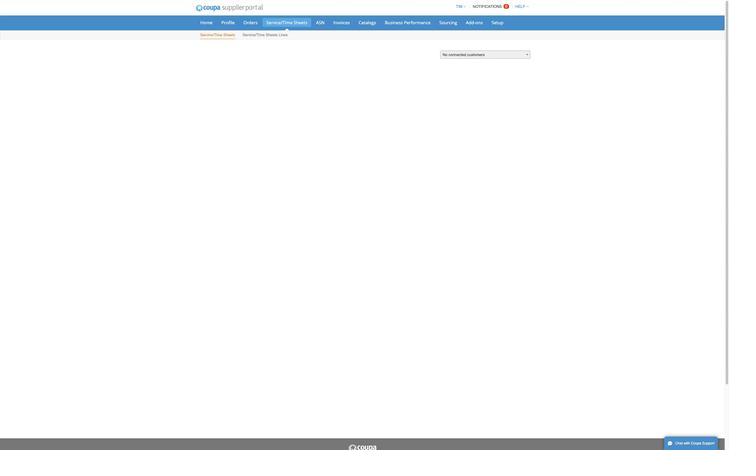 Task type: vqa. For each thing, say whether or not it's contained in the screenshot.
Service/Time Sheets Lines LINK Sheets
yes



Task type: locate. For each thing, give the bounding box(es) containing it.
0 horizontal spatial service/time
[[200, 33, 222, 37]]

sheets
[[294, 20, 307, 25], [223, 33, 235, 37], [266, 33, 278, 37]]

0 vertical spatial service/time sheets link
[[263, 18, 311, 27]]

1 vertical spatial service/time sheets link
[[200, 32, 235, 39]]

coupa supplier portal image
[[191, 1, 267, 15], [348, 445, 377, 450]]

notifications
[[473, 4, 502, 9]]

no connected customers
[[443, 53, 485, 57]]

service/time down orders
[[243, 33, 265, 37]]

1 vertical spatial coupa supplier portal image
[[348, 445, 377, 450]]

service/time down home on the left top of page
[[200, 33, 222, 37]]

service/time sheets link up 'lines'
[[263, 18, 311, 27]]

service/time sheets up 'lines'
[[266, 20, 307, 25]]

service/time sheets
[[266, 20, 307, 25], [200, 33, 235, 37]]

sourcing link
[[436, 18, 461, 27]]

0 horizontal spatial sheets
[[223, 33, 235, 37]]

sheets left asn link
[[294, 20, 307, 25]]

navigation
[[453, 1, 529, 12]]

invoices link
[[330, 18, 354, 27]]

service/time up 'lines'
[[266, 20, 293, 25]]

service/time sheets link down profile "link"
[[200, 32, 235, 39]]

support
[[702, 442, 715, 446]]

1 horizontal spatial service/time
[[243, 33, 265, 37]]

ons
[[475, 20, 483, 25]]

with
[[684, 442, 690, 446]]

add-ons
[[466, 20, 483, 25]]

add-ons link
[[462, 18, 487, 27]]

sheets left 'lines'
[[266, 33, 278, 37]]

0 vertical spatial service/time sheets
[[266, 20, 307, 25]]

asn link
[[312, 18, 328, 27]]

customers
[[467, 53, 485, 57]]

chat with coupa support
[[675, 442, 715, 446]]

invoices
[[333, 20, 350, 25]]

home
[[200, 20, 213, 25]]

notifications 0
[[473, 4, 507, 9]]

2 horizontal spatial sheets
[[294, 20, 307, 25]]

0 horizontal spatial coupa supplier portal image
[[191, 1, 267, 15]]

setup
[[492, 20, 503, 25]]

service/time sheets lines link
[[242, 32, 288, 39]]

service/time sheets down profile "link"
[[200, 33, 235, 37]]

orders link
[[240, 18, 261, 27]]

business performance link
[[381, 18, 434, 27]]

home link
[[196, 18, 216, 27]]

1 horizontal spatial service/time sheets link
[[263, 18, 311, 27]]

sheets down profile "link"
[[223, 33, 235, 37]]

1 horizontal spatial coupa supplier portal image
[[348, 445, 377, 450]]

business
[[385, 20, 403, 25]]

0 horizontal spatial service/time sheets link
[[200, 32, 235, 39]]

2 horizontal spatial service/time
[[266, 20, 293, 25]]

connected
[[449, 53, 466, 57]]

1 vertical spatial service/time sheets
[[200, 33, 235, 37]]

service/time for "service/time sheets lines" link
[[243, 33, 265, 37]]

0 vertical spatial coupa supplier portal image
[[191, 1, 267, 15]]

help
[[515, 4, 525, 9]]

service/time for service/time sheets link to the right
[[266, 20, 293, 25]]

0 horizontal spatial service/time sheets
[[200, 33, 235, 37]]

service/time sheets link
[[263, 18, 311, 27], [200, 32, 235, 39]]

service/time
[[266, 20, 293, 25], [200, 33, 222, 37], [243, 33, 265, 37]]

profile link
[[218, 18, 238, 27]]



Task type: describe. For each thing, give the bounding box(es) containing it.
0
[[505, 4, 507, 8]]

service/time sheets lines
[[243, 33, 288, 37]]

1 horizontal spatial sheets
[[266, 33, 278, 37]]

no
[[443, 53, 448, 57]]

asn
[[316, 20, 325, 25]]

profile
[[221, 20, 235, 25]]

1 horizontal spatial service/time sheets
[[266, 20, 307, 25]]

setup link
[[488, 18, 507, 27]]

orders
[[243, 20, 258, 25]]

add-
[[466, 20, 476, 25]]

No connected customers field
[[440, 51, 530, 59]]

lines
[[279, 33, 288, 37]]

tim link
[[453, 4, 466, 9]]

business performance
[[385, 20, 431, 25]]

chat
[[675, 442, 683, 446]]

coupa
[[691, 442, 701, 446]]

navigation containing notifications 0
[[453, 1, 529, 12]]

help link
[[513, 4, 529, 9]]

tim
[[456, 4, 462, 9]]

performance
[[404, 20, 431, 25]]

service/time for the left service/time sheets link
[[200, 33, 222, 37]]

chat with coupa support button
[[664, 437, 718, 450]]

catalogs
[[359, 20, 376, 25]]

catalogs link
[[355, 18, 380, 27]]

sourcing
[[439, 20, 457, 25]]

No connected customers text field
[[440, 51, 530, 59]]



